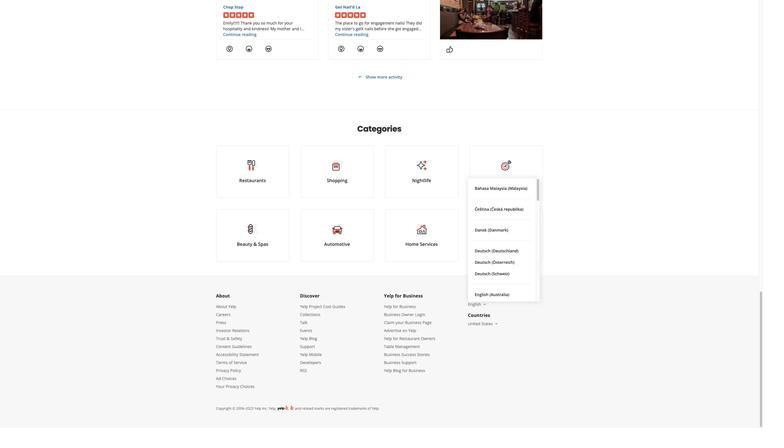 Task type: vqa. For each thing, say whether or not it's contained in the screenshot.
the Reviewed
no



Task type: describe. For each thing, give the bounding box(es) containing it.
content
[[216, 344, 231, 349]]

continue reading for stop
[[223, 32, 257, 37]]

deutsch (österreich) button
[[473, 257, 531, 268]]

republika)
[[504, 207, 524, 212]]

home services
[[406, 241, 438, 247]]

active life
[[495, 177, 518, 184]]

advertise on yelp link
[[384, 328, 417, 333]]

cost
[[323, 304, 332, 309]]

yelp for business link
[[384, 304, 416, 309]]

deutsch for deutsch (österreich)
[[475, 260, 491, 265]]

privacy policy link
[[216, 368, 241, 373]]

inc.
[[262, 406, 268, 411]]

ad choices link
[[216, 376, 237, 381]]

press link
[[216, 320, 226, 325]]

for down "advertise"
[[393, 336, 399, 341]]

services
[[420, 241, 438, 247]]

business down the table
[[384, 352, 401, 357]]

home services link
[[385, 209, 458, 262]]

talk
[[300, 320, 308, 325]]

success
[[402, 352, 416, 357]]

management
[[395, 344, 420, 349]]

show more activity
[[366, 74, 403, 80]]

rss
[[300, 368, 307, 373]]

yelp for restaurant owners link
[[384, 336, 436, 341]]

explore recent activity section section
[[212, 0, 548, 110]]

advertise
[[384, 328, 402, 333]]

yelp blog link
[[300, 336, 317, 341]]

yelp up the table
[[384, 336, 392, 341]]

united states button
[[468, 321, 499, 327]]

service
[[234, 360, 247, 365]]

are
[[325, 406, 330, 411]]

yelp up claim
[[384, 304, 392, 309]]

čeština
[[475, 207, 489, 212]]

policy
[[230, 368, 241, 373]]

united
[[468, 321, 481, 327]]

(česká
[[490, 207, 503, 212]]

about for about yelp careers press investor relations trust & safety content guidelines accessibility statement terms of service privacy policy ad choices your privacy choices
[[216, 304, 227, 309]]

reading for get nail'd la
[[354, 32, 369, 37]]

login
[[415, 312, 425, 317]]

1 vertical spatial choices
[[240, 384, 255, 389]]

mobile
[[309, 352, 322, 357]]

get nail'd la link
[[335, 4, 424, 10]]

yelp project cost guides link
[[300, 304, 346, 309]]

guides
[[333, 304, 346, 309]]

deutsch (schweiz)
[[475, 271, 510, 277]]

čeština (česká republika) button
[[473, 204, 531, 215]]

claim
[[384, 320, 395, 325]]

trademarks
[[348, 406, 367, 411]]

page
[[423, 320, 432, 325]]

safety
[[231, 336, 242, 341]]

careers
[[216, 312, 231, 317]]

©
[[233, 406, 235, 411]]

automotive
[[324, 241, 350, 247]]

developers link
[[300, 360, 321, 365]]

yelp for business
[[384, 293, 423, 299]]

(australia)
[[490, 292, 510, 297]]

yelp down the business support link
[[384, 368, 392, 373]]

languages
[[468, 293, 492, 299]]

1 horizontal spatial of
[[368, 406, 371, 411]]

(danmark)
[[488, 227, 509, 233]]

for up business owner login "link"
[[393, 304, 399, 309]]

deutsch (deutschland)
[[475, 248, 519, 254]]

,
[[288, 406, 290, 411]]

states
[[482, 321, 493, 327]]

marks
[[314, 406, 324, 411]]

developers
[[300, 360, 321, 365]]

about yelp careers press investor relations trust & safety content guidelines accessibility statement terms of service privacy policy ad choices your privacy choices
[[216, 304, 259, 389]]

on
[[403, 328, 408, 333]]

of inside "about yelp careers press investor relations trust & safety content guidelines accessibility statement terms of service privacy policy ad choices your privacy choices"
[[229, 360, 233, 365]]

support inside the yelp for business business owner login claim your business page advertise on yelp yelp for restaurant owners table management business success stories business support yelp blog for business
[[402, 360, 417, 365]]

business success stories link
[[384, 352, 430, 357]]

yelp logo image
[[277, 406, 288, 411]]

press
[[216, 320, 226, 325]]

like feed item image
[[447, 46, 454, 53]]

yelp blog for business link
[[384, 368, 425, 373]]

life
[[510, 177, 518, 184]]

yelp down events link
[[300, 336, 308, 341]]

english (australia) button
[[473, 289, 531, 301]]

shopping link
[[301, 146, 374, 198]]

yelp.
[[372, 406, 380, 411]]

rss link
[[300, 368, 307, 373]]

blog inside the yelp for business business owner login claim your business page advertise on yelp yelp for restaurant owners table management business success stories business support yelp blog for business
[[393, 368, 401, 373]]

show more activity button
[[357, 73, 403, 80]]

investor relations link
[[216, 328, 250, 333]]

terms of service link
[[216, 360, 247, 365]]

yelp up collections
[[300, 304, 308, 309]]

ad
[[216, 376, 221, 381]]

business up owner
[[400, 304, 416, 309]]

(österreich)
[[492, 260, 515, 265]]

collections link
[[300, 312, 321, 317]]

owners
[[421, 336, 436, 341]]

yelp up yelp for business link
[[384, 293, 394, 299]]

1 vertical spatial privacy
[[226, 384, 239, 389]]

reading for chop stop
[[242, 32, 257, 37]]

yelp,
[[269, 406, 276, 411]]

continue reading button for nail'd
[[335, 32, 369, 37]]

la
[[356, 4, 361, 10]]

(deutschland)
[[492, 248, 519, 254]]

continue reading for nail'd
[[335, 32, 369, 37]]

copyright © 2004–2023 yelp inc. yelp,
[[216, 406, 276, 411]]

deutsch (österreich)
[[475, 260, 515, 265]]

malaysia
[[490, 186, 507, 191]]

deutsch (deutschland) button
[[473, 245, 531, 257]]

0 vertical spatial privacy
[[216, 368, 229, 373]]

deutsch (schweiz) button
[[473, 268, 531, 280]]

yelp left inc.
[[255, 406, 261, 411]]

bahasa malaysia (malaysia)
[[475, 186, 528, 191]]



Task type: locate. For each thing, give the bounding box(es) containing it.
deutsch inside deutsch (deutschland) 'button'
[[475, 248, 491, 254]]

support
[[300, 344, 315, 349], [402, 360, 417, 365]]

continue for chop
[[223, 32, 241, 37]]

support inside yelp project cost guides collections talk events yelp blog support yelp mobile developers rss
[[300, 344, 315, 349]]

deutsch up deutsch (österreich)
[[475, 248, 491, 254]]

&
[[254, 241, 257, 247], [227, 336, 230, 341]]

business down owner
[[405, 320, 422, 325]]

deutsch inside deutsch (schweiz) 'button'
[[475, 271, 491, 277]]

nail'd
[[343, 4, 355, 10]]

5 star rating image for nail'd
[[335, 12, 366, 18]]

& right trust
[[227, 336, 230, 341]]

3 deutsch from the top
[[475, 271, 491, 277]]

more
[[377, 74, 388, 80]]

activity
[[389, 74, 403, 80]]

24 funny v2 image for get nail'd la
[[358, 45, 364, 52]]

business up yelp blog for business link at the right bottom
[[384, 360, 401, 365]]

and
[[295, 406, 301, 411]]

16 chevron down v2 image
[[494, 322, 499, 326]]

1 horizontal spatial continue reading
[[335, 32, 369, 37]]

deutsch for deutsch (deutschland)
[[475, 248, 491, 254]]

restaurants link
[[216, 146, 289, 198]]

0 horizontal spatial continue
[[223, 32, 241, 37]]

beauty
[[237, 241, 252, 247]]

bahasa
[[475, 186, 489, 191]]

for up yelp for business link
[[395, 293, 402, 299]]

0 horizontal spatial of
[[229, 360, 233, 365]]

table management link
[[384, 344, 420, 349]]

support down success
[[402, 360, 417, 365]]

get
[[335, 4, 342, 10]]

english left 16 chevron down v2 image
[[468, 302, 481, 307]]

2 24 cool v2 image from the left
[[377, 45, 384, 52]]

copyright
[[216, 406, 232, 411]]

about inside "about yelp careers press investor relations trust & safety content guidelines accessibility statement terms of service privacy policy ad choices your privacy choices"
[[216, 304, 227, 309]]

1 24 cool v2 image from the left
[[265, 45, 272, 52]]

0 vertical spatial support
[[300, 344, 315, 349]]

24 funny v2 image right 24 useful v2 image
[[246, 45, 252, 52]]

countries
[[468, 312, 490, 319]]

continue
[[223, 32, 241, 37], [335, 32, 353, 37]]

0 vertical spatial deutsch
[[475, 248, 491, 254]]

1 deutsch from the top
[[475, 248, 491, 254]]

shopping
[[327, 177, 348, 184]]

0 vertical spatial of
[[229, 360, 233, 365]]

0 horizontal spatial 5 star rating image
[[223, 12, 254, 18]]

16 chevron down v2 image
[[483, 302, 487, 307]]

registered
[[331, 406, 348, 411]]

5 star rating image down stop at the left
[[223, 12, 254, 18]]

privacy down terms
[[216, 368, 229, 373]]

1 horizontal spatial reading
[[354, 32, 369, 37]]

1 vertical spatial deutsch
[[475, 260, 491, 265]]

0 horizontal spatial 24 funny v2 image
[[246, 45, 252, 52]]

continue up 24 useful v2 image
[[223, 32, 241, 37]]

24 cool v2 image for get nail'd la
[[377, 45, 384, 52]]

24 funny v2 image right 24 useful v2 icon
[[358, 45, 364, 52]]

deutsch up the deutsch (schweiz)
[[475, 260, 491, 265]]

2 about from the top
[[216, 304, 227, 309]]

for
[[395, 293, 402, 299], [393, 304, 399, 309], [393, 336, 399, 341], [402, 368, 408, 373]]

continue reading button up 24 useful v2 icon
[[335, 32, 369, 37]]

0 vertical spatial &
[[254, 241, 257, 247]]

1 horizontal spatial 24 funny v2 image
[[358, 45, 364, 52]]

blog inside yelp project cost guides collections talk events yelp blog support yelp mobile developers rss
[[309, 336, 317, 341]]

24 cool v2 image for chop stop
[[265, 45, 272, 52]]

yelp for business business owner login claim your business page advertise on yelp yelp for restaurant owners table management business success stories business support yelp blog for business
[[384, 304, 436, 373]]

yelp down the support link
[[300, 352, 308, 357]]

1 vertical spatial &
[[227, 336, 230, 341]]

1 continue reading button from the left
[[223, 32, 257, 37]]

yelp inside "about yelp careers press investor relations trust & safety content guidelines accessibility statement terms of service privacy policy ad choices your privacy choices"
[[228, 304, 236, 309]]

0 horizontal spatial reading
[[242, 32, 257, 37]]

privacy
[[216, 368, 229, 373], [226, 384, 239, 389]]

1 vertical spatial english
[[468, 302, 481, 307]]

2 5 star rating image from the left
[[335, 12, 366, 18]]

chop stop link
[[223, 4, 312, 10]]

chop stop
[[223, 4, 243, 10]]

1 horizontal spatial support
[[402, 360, 417, 365]]

project
[[309, 304, 322, 309]]

1 horizontal spatial &
[[254, 241, 257, 247]]

dansk (danmark)
[[475, 227, 509, 233]]

2004–2023
[[236, 406, 254, 411]]

reading
[[242, 32, 257, 37], [354, 32, 369, 37]]

get nail'd la
[[335, 4, 361, 10]]

trust & safety link
[[216, 336, 242, 341]]

beauty & spas link
[[216, 209, 289, 262]]

categories
[[357, 123, 402, 135]]

category navigation section navigation
[[210, 110, 549, 275]]

2 reading from the left
[[354, 32, 369, 37]]

restaurant
[[400, 336, 420, 341]]

deutsch
[[475, 248, 491, 254], [475, 260, 491, 265], [475, 271, 491, 277]]

24 funny v2 image
[[246, 45, 252, 52], [358, 45, 364, 52]]

show
[[366, 74, 376, 80]]

continue up 24 useful v2 icon
[[335, 32, 353, 37]]

24 funny v2 image for chop stop
[[246, 45, 252, 52]]

0 horizontal spatial continue reading button
[[223, 32, 257, 37]]

& inside category navigation section navigation
[[254, 241, 257, 247]]

1 vertical spatial of
[[368, 406, 371, 411]]

of
[[229, 360, 233, 365], [368, 406, 371, 411]]

deutsch inside deutsch (österreich) button
[[475, 260, 491, 265]]

dansk
[[475, 227, 487, 233]]

talk link
[[300, 320, 308, 325]]

choices down "policy"
[[240, 384, 255, 389]]

beauty & spas
[[237, 241, 268, 247]]

0 vertical spatial choices
[[222, 376, 237, 381]]

0 vertical spatial english
[[475, 292, 489, 297]]

business up claim
[[384, 312, 401, 317]]

1 vertical spatial support
[[402, 360, 417, 365]]

1 horizontal spatial choices
[[240, 384, 255, 389]]

yelp right on
[[409, 328, 417, 333]]

1 vertical spatial about
[[216, 304, 227, 309]]

english up 16 chevron down v2 image
[[475, 292, 489, 297]]

& left 'spas'
[[254, 241, 257, 247]]

about for about
[[216, 293, 230, 299]]

1 24 funny v2 image from the left
[[246, 45, 252, 52]]

nightlife
[[412, 177, 431, 184]]

claim your business page link
[[384, 320, 432, 325]]

owner
[[402, 312, 414, 317]]

deutsch for deutsch (schweiz)
[[475, 271, 491, 277]]

1 horizontal spatial blog
[[393, 368, 401, 373]]

terms
[[216, 360, 228, 365]]

0 vertical spatial blog
[[309, 336, 317, 341]]

5 star rating image for stop
[[223, 12, 254, 18]]

english for english (australia)
[[475, 292, 489, 297]]

0 horizontal spatial continue reading
[[223, 32, 257, 37]]

1 horizontal spatial continue reading button
[[335, 32, 369, 37]]

continue reading button
[[223, 32, 257, 37], [335, 32, 369, 37]]

your privacy choices link
[[216, 384, 255, 389]]

24 useful v2 image
[[338, 45, 345, 52]]

0 horizontal spatial support
[[300, 344, 315, 349]]

for down the business support link
[[402, 368, 408, 373]]

business up yelp for business link
[[403, 293, 423, 299]]

english button
[[468, 302, 487, 307]]

trust
[[216, 336, 226, 341]]

1 vertical spatial blog
[[393, 368, 401, 373]]

1 horizontal spatial 5 star rating image
[[335, 12, 366, 18]]

24 cool v2 image
[[265, 45, 272, 52], [377, 45, 384, 52]]

2 vertical spatial deutsch
[[475, 271, 491, 277]]

& inside "about yelp careers press investor relations trust & safety content guidelines accessibility statement terms of service privacy policy ad choices your privacy choices"
[[227, 336, 230, 341]]

5 star rating image
[[223, 12, 254, 18], [335, 12, 366, 18]]

your
[[396, 320, 404, 325]]

1 reading from the left
[[242, 32, 257, 37]]

discover
[[300, 293, 320, 299]]

continue for get
[[335, 32, 353, 37]]

0 horizontal spatial choices
[[222, 376, 237, 381]]

dansk (danmark) button
[[473, 225, 531, 236]]

0 horizontal spatial &
[[227, 336, 230, 341]]

english inside button
[[475, 292, 489, 297]]

1 about from the top
[[216, 293, 230, 299]]

continue reading up 24 useful v2 icon
[[335, 32, 369, 37]]

2 deutsch from the top
[[475, 260, 491, 265]]

blog
[[309, 336, 317, 341], [393, 368, 401, 373]]

continue reading up 24 useful v2 image
[[223, 32, 257, 37]]

1 horizontal spatial continue
[[335, 32, 353, 37]]

1 continue from the left
[[223, 32, 241, 37]]

yelp mobile link
[[300, 352, 322, 357]]

yelp
[[384, 293, 394, 299], [228, 304, 236, 309], [300, 304, 308, 309], [384, 304, 392, 309], [409, 328, 417, 333], [300, 336, 308, 341], [384, 336, 392, 341], [300, 352, 308, 357], [384, 368, 392, 373], [255, 406, 261, 411]]

0 horizontal spatial 24 cool v2 image
[[265, 45, 272, 52]]

events
[[300, 328, 312, 333]]

2 continue reading button from the left
[[335, 32, 369, 37]]

restaurants
[[239, 177, 266, 184]]

statement
[[240, 352, 259, 357]]

bahasa malaysia (malaysia) button
[[473, 183, 531, 194]]

yelp up "careers" link
[[228, 304, 236, 309]]

of left yelp.
[[368, 406, 371, 411]]

1 5 star rating image from the left
[[223, 12, 254, 18]]

čeština (česká republika)
[[475, 207, 524, 212]]

0 vertical spatial about
[[216, 293, 230, 299]]

2 24 funny v2 image from the left
[[358, 45, 364, 52]]

relations
[[232, 328, 250, 333]]

about up "careers" link
[[216, 304, 227, 309]]

accessibility statement link
[[216, 352, 259, 357]]

1 continue reading from the left
[[223, 32, 257, 37]]

24 useful v2 image
[[226, 45, 233, 52]]

business down stories on the bottom right
[[409, 368, 425, 373]]

deutsch down deutsch (österreich)
[[475, 271, 491, 277]]

stop
[[235, 4, 243, 10]]

about up about yelp link
[[216, 293, 230, 299]]

0 horizontal spatial blog
[[309, 336, 317, 341]]

yelp project cost guides collections talk events yelp blog support yelp mobile developers rss
[[300, 304, 346, 373]]

continue reading button for stop
[[223, 32, 257, 37]]

english
[[475, 292, 489, 297], [468, 302, 481, 307]]

blog down the business support link
[[393, 368, 401, 373]]

continue reading button up 24 useful v2 image
[[223, 32, 257, 37]]

continue reading
[[223, 32, 257, 37], [335, 32, 369, 37]]

1 horizontal spatial 24 cool v2 image
[[377, 45, 384, 52]]

2 continue from the left
[[335, 32, 353, 37]]

24 chevron down v2 image
[[357, 73, 364, 80]]

yelp burst image
[[290, 406, 294, 411]]

spas
[[258, 241, 268, 247]]

support down yelp blog link
[[300, 344, 315, 349]]

blog up the support link
[[309, 336, 317, 341]]

choices
[[222, 376, 237, 381], [240, 384, 255, 389]]

of up the privacy policy link
[[229, 360, 233, 365]]

5 star rating image down nail'd
[[335, 12, 366, 18]]

english for english
[[468, 302, 481, 307]]

about yelp link
[[216, 304, 236, 309]]

stories
[[417, 352, 430, 357]]

2 continue reading from the left
[[335, 32, 369, 37]]

choices down the privacy policy link
[[222, 376, 237, 381]]

privacy down 'ad choices' link
[[226, 384, 239, 389]]

(schweiz)
[[492, 271, 510, 277]]



